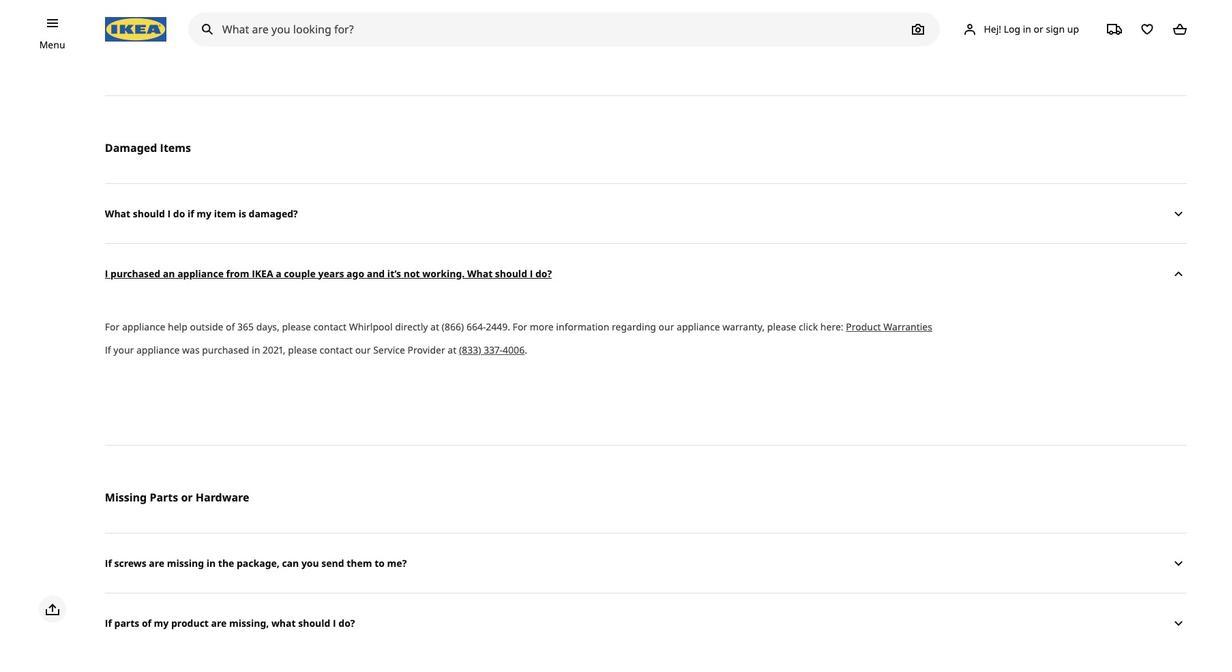 Task type: vqa. For each thing, say whether or not it's contained in the screenshot.
THE REGARDING
yes



Task type: describe. For each thing, give the bounding box(es) containing it.
365
[[237, 321, 254, 334]]

your
[[113, 344, 134, 357]]

Search by product text field
[[188, 12, 940, 46]]

ago
[[347, 267, 364, 280]]

if screws are missing in the package, can you send them to me? button
[[105, 534, 1187, 594]]

1 vertical spatial my
[[154, 617, 169, 630]]

you
[[302, 557, 319, 570]]

please left click on the right
[[767, 321, 797, 334]]

from
[[226, 267, 249, 280]]

664-
[[467, 321, 486, 334]]

missing parts or hardware
[[105, 491, 249, 506]]

337-
[[484, 344, 503, 357]]

0 horizontal spatial or
[[181, 491, 193, 506]]

if screws are missing in the package, can you send them to me?
[[105, 557, 407, 570]]

hej!
[[984, 22, 1002, 35]]

if your appliance was purchased in 2021, please contact our service provider at (833) 337-4006 .
[[105, 344, 527, 357]]

(833) 337-4006 link
[[459, 344, 525, 357]]

information
[[556, 321, 610, 334]]

2021,
[[263, 344, 286, 357]]

it's
[[387, 267, 401, 280]]

contact for whirlpool
[[314, 321, 347, 334]]

send
[[322, 557, 344, 570]]

working.
[[423, 267, 465, 280]]

appliance inside i purchased an appliance from ikea a couple years ago and it's not working. what should i do? dropdown button
[[177, 267, 224, 280]]

please for if your appliance was purchased in 2021, please contact our service provider at (833) 337-4006 .
[[288, 344, 317, 357]]

more
[[530, 321, 554, 334]]

appliance down help
[[136, 344, 180, 357]]

regarding
[[612, 321, 656, 334]]

menu button
[[39, 38, 65, 53]]

1 vertical spatial in
[[252, 344, 260, 357]]

1 for from the left
[[105, 321, 120, 334]]

appliance left warranty,
[[677, 321, 720, 334]]

contact for our
[[320, 344, 353, 357]]

if for if your appliance was purchased in 2021, please contact our service provider at (833) 337-4006 .
[[105, 344, 111, 357]]

warranties
[[884, 321, 933, 334]]

what
[[271, 617, 296, 630]]

if
[[188, 207, 194, 220]]

product
[[171, 617, 209, 630]]

what should i do if my item is damaged? button
[[105, 184, 1187, 244]]

service
[[373, 344, 405, 357]]

1 horizontal spatial what
[[467, 267, 493, 280]]

parts
[[114, 617, 139, 630]]

if for if parts of my product are missing, what should i do?
[[105, 617, 112, 630]]

to
[[375, 557, 385, 570]]

an
[[163, 267, 175, 280]]

help
[[168, 321, 188, 334]]

0 horizontal spatial our
[[355, 344, 371, 357]]

them
[[347, 557, 372, 570]]

couple
[[284, 267, 316, 280]]

product warranties link
[[846, 321, 933, 334]]

damaged?
[[249, 207, 298, 220]]

missing
[[105, 491, 147, 506]]

parts
[[150, 491, 178, 506]]

i purchased an appliance from ikea a couple years ago and it's not working. what should i do?
[[105, 267, 552, 280]]

(866)
[[442, 321, 464, 334]]

screws
[[114, 557, 146, 570]]

items
[[160, 141, 191, 156]]

if for if screws are missing in the package, can you send them to me?
[[105, 557, 112, 570]]

purchased inside i purchased an appliance from ikea a couple years ago and it's not working. what should i do? dropdown button
[[111, 267, 160, 280]]

or inside hej! log in or sign up 'link'
[[1034, 22, 1044, 35]]

menu
[[39, 38, 65, 51]]

package,
[[237, 557, 280, 570]]

was
[[182, 344, 200, 357]]

item
[[214, 207, 236, 220]]

0 vertical spatial do?
[[536, 267, 552, 280]]

4006
[[503, 344, 525, 357]]



Task type: locate. For each thing, give the bounding box(es) containing it.
2 vertical spatial should
[[298, 617, 331, 630]]

our
[[659, 321, 674, 334], [355, 344, 371, 357]]

of left 365
[[226, 321, 235, 334]]

the
[[218, 557, 234, 570]]

of
[[226, 321, 235, 334], [142, 617, 151, 630]]

1 vertical spatial of
[[142, 617, 151, 630]]

purchased down outside
[[202, 344, 249, 357]]

0 horizontal spatial at
[[431, 321, 439, 334]]

in left the
[[207, 557, 216, 570]]

my
[[197, 207, 212, 220], [154, 617, 169, 630]]

rotate 180 image
[[1171, 266, 1187, 282]]

please right 2021,
[[288, 344, 317, 357]]

0 horizontal spatial my
[[154, 617, 169, 630]]

if parts of my product are missing, what should i do?
[[105, 617, 355, 630]]

for appliance help outside of 365 days, please contact whirlpool directly at (866) 664-2449. for more information regarding our appliance warranty, please click here: product warranties
[[105, 321, 933, 334]]

1 horizontal spatial should
[[298, 617, 331, 630]]

1 if from the top
[[105, 344, 111, 357]]

2 horizontal spatial should
[[495, 267, 527, 280]]

0 horizontal spatial of
[[142, 617, 151, 630]]

click
[[799, 321, 818, 334]]

0 vertical spatial if
[[105, 344, 111, 357]]

contact down whirlpool
[[320, 344, 353, 357]]

for left "more"
[[513, 321, 528, 334]]

not
[[404, 267, 420, 280]]

what right working.
[[467, 267, 493, 280]]

up
[[1068, 22, 1079, 35]]

or right the parts
[[181, 491, 193, 506]]

do
[[173, 207, 185, 220]]

are right product
[[211, 617, 227, 630]]

1 vertical spatial or
[[181, 491, 193, 506]]

please
[[282, 321, 311, 334], [767, 321, 797, 334], [288, 344, 317, 357]]

2 vertical spatial if
[[105, 617, 112, 630]]

of inside dropdown button
[[142, 617, 151, 630]]

appliance right an
[[177, 267, 224, 280]]

should up for appliance help outside of 365 days, please contact whirlpool directly at (866) 664-2449. for more information regarding our appliance warranty, please click here: product warranties
[[495, 267, 527, 280]]

contact up if your appliance was purchased in 2021, please contact our service provider at (833) 337-4006 .
[[314, 321, 347, 334]]

1 horizontal spatial do?
[[536, 267, 552, 280]]

is
[[239, 207, 246, 220]]

2 vertical spatial in
[[207, 557, 216, 570]]

purchased
[[111, 267, 160, 280], [202, 344, 249, 357]]

0 vertical spatial contact
[[314, 321, 347, 334]]

2 if from the top
[[105, 557, 112, 570]]

my left product
[[154, 617, 169, 630]]

1 vertical spatial should
[[495, 267, 527, 280]]

our down whirlpool
[[355, 344, 371, 357]]

0 vertical spatial at
[[431, 321, 439, 334]]

if left 'parts'
[[105, 617, 112, 630]]

2 horizontal spatial in
[[1023, 22, 1032, 35]]

1 vertical spatial our
[[355, 344, 371, 357]]

or
[[1034, 22, 1044, 35], [181, 491, 193, 506]]

hej! log in or sign up
[[984, 22, 1079, 35]]

ikea logotype, go to start page image
[[105, 17, 166, 42]]

0 vertical spatial in
[[1023, 22, 1032, 35]]

0 vertical spatial should
[[133, 207, 165, 220]]

do? up "more"
[[536, 267, 552, 280]]

1 horizontal spatial are
[[211, 617, 227, 630]]

in inside 'link'
[[1023, 22, 1032, 35]]

at left (833)
[[448, 344, 457, 357]]

1 vertical spatial do?
[[339, 617, 355, 630]]

please for for appliance help outside of 365 days, please contact whirlpool directly at (866) 664-2449. for more information regarding our appliance warranty, please click here: product warranties
[[282, 321, 311, 334]]

please right the days,
[[282, 321, 311, 334]]

1 vertical spatial contact
[[320, 344, 353, 357]]

missing,
[[229, 617, 269, 630]]

product
[[846, 321, 881, 334]]

0 vertical spatial are
[[149, 557, 165, 570]]

purchased left an
[[111, 267, 160, 280]]

if left screws
[[105, 557, 112, 570]]

whirlpool
[[349, 321, 393, 334]]

0 vertical spatial or
[[1034, 22, 1044, 35]]

at left (866)
[[431, 321, 439, 334]]

should
[[133, 207, 165, 220], [495, 267, 527, 280], [298, 617, 331, 630]]

years
[[318, 267, 344, 280]]

1 vertical spatial purchased
[[202, 344, 249, 357]]

2 for from the left
[[513, 321, 528, 334]]

missing
[[167, 557, 204, 570]]

1 horizontal spatial our
[[659, 321, 674, 334]]

ikea
[[252, 267, 273, 280]]

what
[[105, 207, 130, 220], [467, 267, 493, 280]]

do?
[[536, 267, 552, 280], [339, 617, 355, 630]]

in inside dropdown button
[[207, 557, 216, 570]]

at
[[431, 321, 439, 334], [448, 344, 457, 357]]

contact
[[314, 321, 347, 334], [320, 344, 353, 357]]

0 vertical spatial of
[[226, 321, 235, 334]]

0 horizontal spatial in
[[207, 557, 216, 570]]

directly
[[395, 321, 428, 334]]

i left the do
[[168, 207, 171, 220]]

appliance up your
[[122, 321, 165, 334]]

outside
[[190, 321, 223, 334]]

should right what at left bottom
[[298, 617, 331, 630]]

damaged
[[105, 141, 157, 156]]

i up "more"
[[530, 267, 533, 280]]

for up your
[[105, 321, 120, 334]]

1 horizontal spatial or
[[1034, 22, 1044, 35]]

0 horizontal spatial are
[[149, 557, 165, 570]]

my right if
[[197, 207, 212, 220]]

what should i do if my item is damaged?
[[105, 207, 298, 220]]

i purchased an appliance from ikea a couple years ago and it's not working. what should i do? button
[[105, 244, 1187, 304]]

1 horizontal spatial my
[[197, 207, 212, 220]]

in right log
[[1023, 22, 1032, 35]]

in
[[1023, 22, 1032, 35], [252, 344, 260, 357], [207, 557, 216, 570]]

log
[[1004, 22, 1021, 35]]

for
[[105, 321, 120, 334], [513, 321, 528, 334]]

me?
[[387, 557, 407, 570]]

(833)
[[459, 344, 481, 357]]

0 vertical spatial purchased
[[111, 267, 160, 280]]

are right screws
[[149, 557, 165, 570]]

sign
[[1046, 22, 1065, 35]]

1 horizontal spatial in
[[252, 344, 260, 357]]

0 vertical spatial what
[[105, 207, 130, 220]]

hej! log in or sign up link
[[946, 16, 1096, 43]]

i
[[168, 207, 171, 220], [105, 267, 108, 280], [530, 267, 533, 280], [333, 617, 336, 630]]

days,
[[256, 321, 280, 334]]

i right what at left bottom
[[333, 617, 336, 630]]

damaged items
[[105, 141, 191, 156]]

do? down them
[[339, 617, 355, 630]]

1 horizontal spatial of
[[226, 321, 235, 334]]

0 horizontal spatial do?
[[339, 617, 355, 630]]

0 horizontal spatial what
[[105, 207, 130, 220]]

2449.
[[486, 321, 510, 334]]

3 if from the top
[[105, 617, 112, 630]]

1 horizontal spatial for
[[513, 321, 528, 334]]

if
[[105, 344, 111, 357], [105, 557, 112, 570], [105, 617, 112, 630]]

our right regarding
[[659, 321, 674, 334]]

of right 'parts'
[[142, 617, 151, 630]]

0 vertical spatial our
[[659, 321, 674, 334]]

1 vertical spatial what
[[467, 267, 493, 280]]

are
[[149, 557, 165, 570], [211, 617, 227, 630]]

should left the do
[[133, 207, 165, 220]]

1 vertical spatial at
[[448, 344, 457, 357]]

provider
[[408, 344, 445, 357]]

a
[[276, 267, 282, 280]]

can
[[282, 557, 299, 570]]

0 horizontal spatial purchased
[[111, 267, 160, 280]]

0 horizontal spatial should
[[133, 207, 165, 220]]

hardware
[[196, 491, 249, 506]]

or left sign
[[1034, 22, 1044, 35]]

warranty,
[[723, 321, 765, 334]]

in left 2021,
[[252, 344, 260, 357]]

1 vertical spatial if
[[105, 557, 112, 570]]

region
[[105, 0, 1187, 52]]

1 vertical spatial are
[[211, 617, 227, 630]]

1 horizontal spatial purchased
[[202, 344, 249, 357]]

if parts of my product are missing, what should i do? button
[[105, 594, 1187, 651]]

None search field
[[188, 12, 940, 46]]

appliance
[[177, 267, 224, 280], [122, 321, 165, 334], [677, 321, 720, 334], [136, 344, 180, 357]]

.
[[525, 344, 527, 357]]

and
[[367, 267, 385, 280]]

0 vertical spatial my
[[197, 207, 212, 220]]

1 horizontal spatial at
[[448, 344, 457, 357]]

i left an
[[105, 267, 108, 280]]

if left your
[[105, 344, 111, 357]]

here:
[[821, 321, 844, 334]]

what left the do
[[105, 207, 130, 220]]

0 horizontal spatial for
[[105, 321, 120, 334]]



